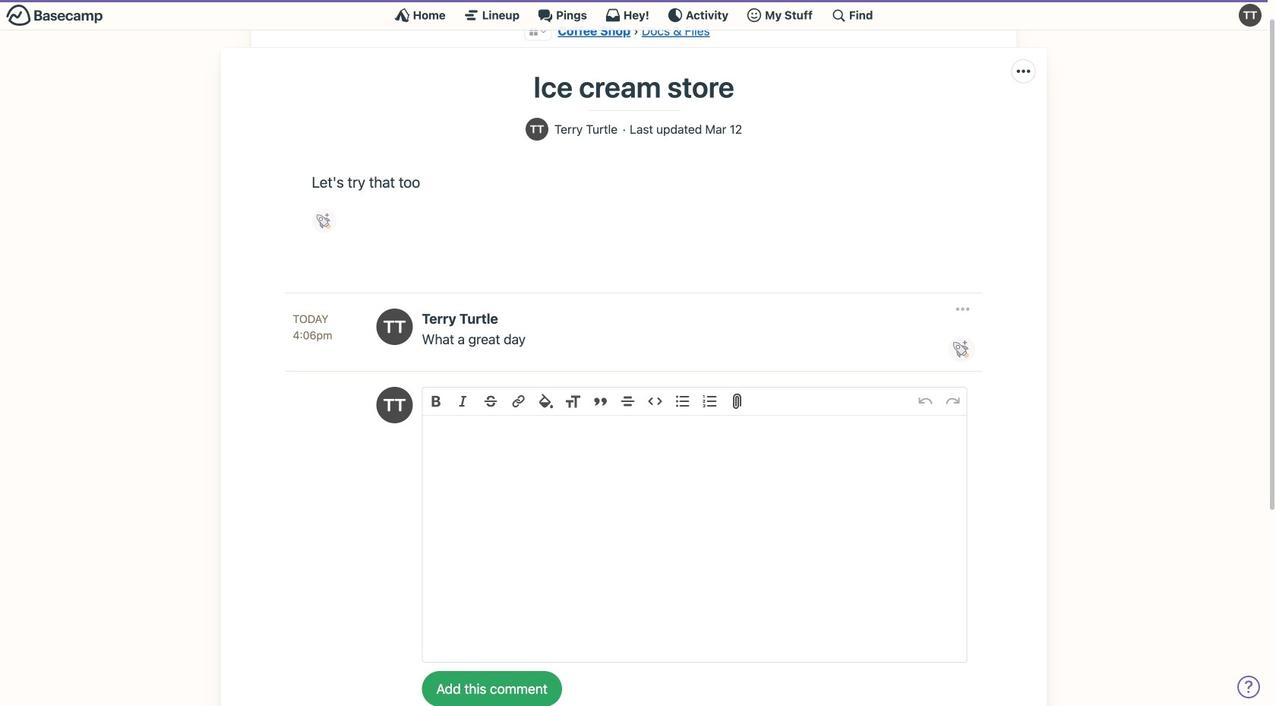 Task type: describe. For each thing, give the bounding box(es) containing it.
mar 12 element
[[706, 123, 743, 136]]

switch accounts image
[[6, 4, 103, 27]]

keyboard shortcut: ⌘ + / image
[[831, 8, 847, 23]]



Task type: vqa. For each thing, say whether or not it's contained in the screenshot.
Getting Started access
no



Task type: locate. For each thing, give the bounding box(es) containing it.
0 horizontal spatial terry turtle image
[[377, 309, 413, 345]]

1 vertical spatial terry turtle image
[[377, 387, 413, 423]]

terry turtle image inside main element
[[1240, 4, 1262, 27]]

Type your comment here… text field
[[423, 416, 967, 662]]

1 vertical spatial terry turtle image
[[377, 309, 413, 345]]

terry turtle image
[[1240, 4, 1262, 27], [377, 309, 413, 345]]

today element
[[293, 311, 329, 327]]

0 vertical spatial terry turtle image
[[526, 118, 549, 141]]

1 horizontal spatial terry turtle image
[[1240, 4, 1262, 27]]

None submit
[[422, 671, 562, 706]]

4:06pm element
[[293, 329, 333, 342]]

0 horizontal spatial terry turtle image
[[377, 387, 413, 423]]

0 vertical spatial terry turtle image
[[1240, 4, 1262, 27]]

1 horizontal spatial terry turtle image
[[526, 118, 549, 141]]

terry turtle image
[[526, 118, 549, 141], [377, 387, 413, 423]]

main element
[[0, 0, 1269, 30]]



